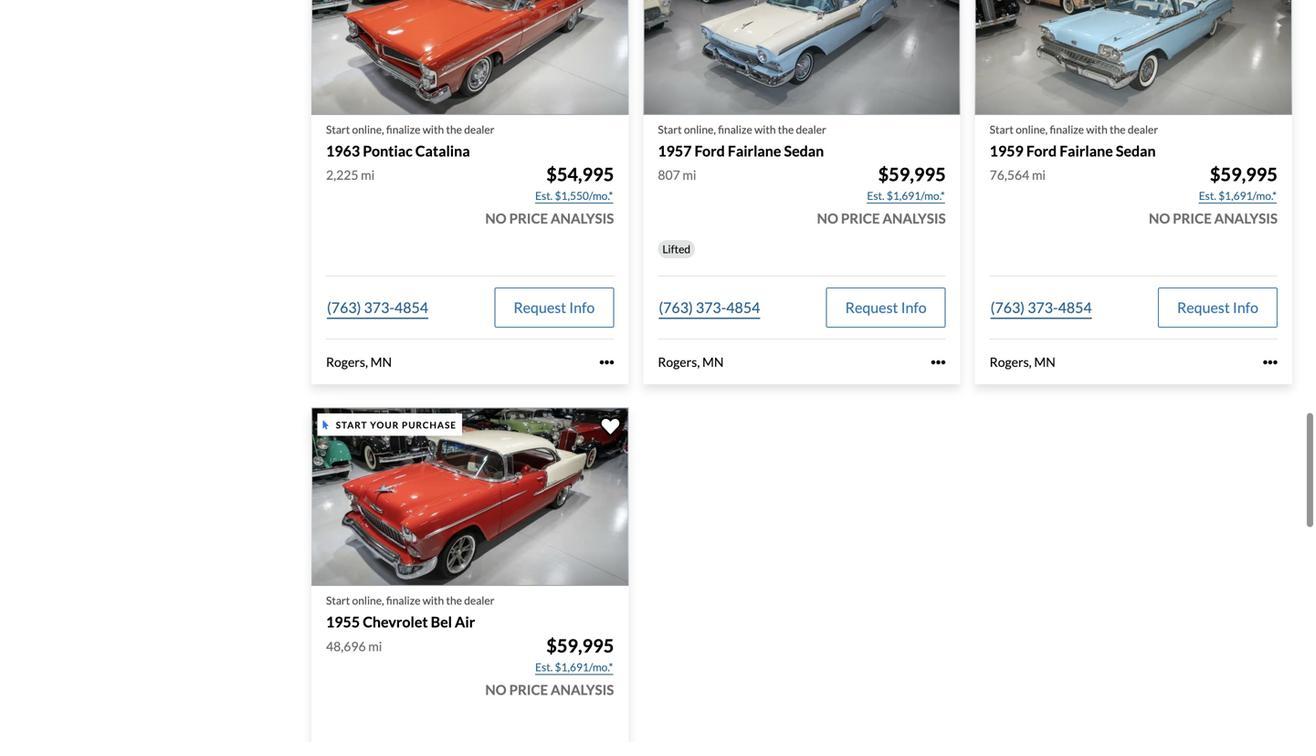 Task type: vqa. For each thing, say whether or not it's contained in the screenshot.
Description corresponding to Photo 3
no



Task type: locate. For each thing, give the bounding box(es) containing it.
start online, finalize with the dealer 1959 ford fairlane sedan
[[990, 123, 1158, 160]]

$59,995 for 1959 ford fairlane sedan
[[1210, 164, 1278, 186]]

(763) 373-4854 for 1957
[[659, 299, 760, 317]]

ford up 76,564 mi
[[1027, 142, 1057, 160]]

mi for 1963
[[361, 167, 375, 183]]

1 info from the left
[[569, 299, 595, 317]]

info for 1957 ford fairlane sedan
[[901, 299, 927, 317]]

1 horizontal spatial info
[[901, 299, 927, 317]]

3 request info button from the left
[[1158, 288, 1278, 328]]

0 horizontal spatial request info
[[514, 299, 595, 317]]

3 (763) 373-4854 from the left
[[991, 299, 1092, 317]]

2 info from the left
[[901, 299, 927, 317]]

online, inside start online, finalize with the dealer 1963 pontiac catalina
[[352, 123, 384, 136]]

3 (763) from the left
[[991, 299, 1025, 317]]

fairlane for 1959
[[1060, 142, 1113, 160]]

0 horizontal spatial 4854
[[394, 299, 428, 317]]

2 horizontal spatial (763) 373-4854 button
[[990, 288, 1093, 328]]

1 horizontal spatial fairlane
[[1060, 142, 1113, 160]]

(763) 373-4854
[[327, 299, 428, 317], [659, 299, 760, 317], [991, 299, 1092, 317]]

0 horizontal spatial request info button
[[494, 288, 614, 328]]

est. inside $54,995 est. $1,550/mo.* no price analysis
[[535, 189, 553, 202]]

373- for 1963
[[364, 299, 395, 317]]

with inside start online, finalize with the dealer 1955 chevrolet bel air
[[423, 594, 444, 607]]

(763) 373-4854 button for 1957
[[658, 288, 761, 328]]

4854
[[394, 299, 428, 317], [726, 299, 760, 317], [1058, 299, 1092, 317]]

(763) 373-4854 button for 1963
[[326, 288, 429, 328]]

$1,691/mo.* for 1957 ford fairlane sedan
[[887, 189, 945, 202]]

0 horizontal spatial $59,995
[[546, 635, 614, 657]]

2 horizontal spatial info
[[1233, 299, 1259, 317]]

1 horizontal spatial $59,995 est. $1,691/mo.* no price analysis
[[817, 164, 946, 227]]

online,
[[352, 123, 384, 136], [684, 123, 716, 136], [1016, 123, 1048, 136], [352, 594, 384, 607]]

ellipsis h image
[[599, 355, 614, 370], [931, 355, 946, 370]]

3 rogers, mn from the left
[[990, 354, 1056, 370]]

no for 1955 chevrolet bel air
[[485, 682, 507, 698]]

the
[[446, 123, 462, 136], [778, 123, 794, 136], [1110, 123, 1126, 136], [446, 594, 462, 607]]

2 horizontal spatial request
[[1177, 299, 1230, 317]]

2 horizontal spatial $59,995 est. $1,691/mo.* no price analysis
[[1149, 164, 1278, 227]]

48,696 mi
[[326, 639, 382, 654]]

est.
[[535, 189, 553, 202], [867, 189, 885, 202], [1199, 189, 1217, 202], [535, 661, 553, 674]]

0 horizontal spatial 373-
[[364, 299, 395, 317]]

3 rogers, from the left
[[990, 354, 1032, 370]]

2 horizontal spatial mn
[[1034, 354, 1056, 370]]

the for 1959 ford fairlane sedan
[[1110, 123, 1126, 136]]

start inside start online, finalize with the dealer 1957 ford fairlane sedan
[[658, 123, 682, 136]]

with down wedgewood blue & colonial white 1959 ford fairlane sedan sedan  automatic image
[[1086, 123, 1108, 136]]

with for 1957 ford fairlane sedan
[[755, 123, 776, 136]]

2 horizontal spatial $59,995
[[1210, 164, 1278, 186]]

1957
[[658, 142, 692, 160]]

the down "starmist blue & colonial white 1957 ford fairlane sedan sedan  automatic" image
[[778, 123, 794, 136]]

1 horizontal spatial request info button
[[826, 288, 946, 328]]

the down wedgewood blue & colonial white 1959 ford fairlane sedan sedan  automatic image
[[1110, 123, 1126, 136]]

1 ford from the left
[[695, 142, 725, 160]]

start
[[326, 123, 350, 136], [658, 123, 682, 136], [990, 123, 1014, 136], [336, 419, 368, 430], [326, 594, 350, 607]]

the up catalina
[[446, 123, 462, 136]]

start your purchase
[[336, 419, 457, 430]]

2 horizontal spatial rogers, mn
[[990, 354, 1056, 370]]

1 horizontal spatial ford
[[1027, 142, 1057, 160]]

request info button for 1963 pontiac catalina
[[494, 288, 614, 328]]

1 (763) from the left
[[327, 299, 361, 317]]

start inside start online, finalize with the dealer 1963 pontiac catalina
[[326, 123, 350, 136]]

3 request from the left
[[1177, 299, 1230, 317]]

2 horizontal spatial (763) 373-4854
[[991, 299, 1092, 317]]

est. for 1957 ford fairlane sedan
[[867, 189, 885, 202]]

start up 1959
[[990, 123, 1014, 136]]

start inside start online, finalize with the dealer 1959 ford fairlane sedan
[[990, 123, 1014, 136]]

(763) 373-4854 button
[[326, 288, 429, 328], [658, 288, 761, 328], [990, 288, 1093, 328]]

dealer for 1957 ford fairlane sedan
[[796, 123, 826, 136]]

0 horizontal spatial (763)
[[327, 299, 361, 317]]

0 horizontal spatial est. $1,691/mo.* button
[[534, 658, 614, 677]]

2 horizontal spatial rogers,
[[990, 354, 1032, 370]]

1 horizontal spatial 373-
[[696, 299, 726, 317]]

mi right 807 at the right of the page
[[683, 167, 696, 183]]

1 rogers, mn from the left
[[326, 354, 392, 370]]

3 request info from the left
[[1177, 299, 1259, 317]]

online, for 1955
[[352, 594, 384, 607]]

sedan for 1957 ford fairlane sedan
[[784, 142, 824, 160]]

3 (763) 373-4854 button from the left
[[990, 288, 1093, 328]]

fairlane inside start online, finalize with the dealer 1957 ford fairlane sedan
[[728, 142, 781, 160]]

$1,691/mo.*
[[887, 189, 945, 202], [1219, 189, 1277, 202], [555, 661, 613, 674]]

$54,995 est. $1,550/mo.* no price analysis
[[485, 164, 614, 227]]

with inside start online, finalize with the dealer 1959 ford fairlane sedan
[[1086, 123, 1108, 136]]

0 horizontal spatial request
[[514, 299, 566, 317]]

2 373- from the left
[[696, 299, 726, 317]]

1 (763) 373-4854 button from the left
[[326, 288, 429, 328]]

$59,995 est. $1,691/mo.* no price analysis
[[817, 164, 946, 227], [1149, 164, 1278, 227], [485, 635, 614, 698]]

dealer up air
[[464, 594, 495, 607]]

request info
[[514, 299, 595, 317], [845, 299, 927, 317], [1177, 299, 1259, 317]]

ellipsis h image for $59,995
[[931, 355, 946, 370]]

mn
[[371, 354, 392, 370], [702, 354, 724, 370], [1034, 354, 1056, 370]]

2 horizontal spatial (763)
[[991, 299, 1025, 317]]

2 horizontal spatial 4854
[[1058, 299, 1092, 317]]

finalize
[[386, 123, 421, 136], [718, 123, 752, 136], [1050, 123, 1084, 136], [386, 594, 421, 607]]

request info button for 1957 ford fairlane sedan
[[826, 288, 946, 328]]

online, up 1957
[[684, 123, 716, 136]]

dealer inside start online, finalize with the dealer 1957 ford fairlane sedan
[[796, 123, 826, 136]]

no
[[485, 210, 507, 227], [817, 210, 838, 227], [1149, 210, 1170, 227], [485, 682, 507, 698]]

0 horizontal spatial ellipsis h image
[[599, 355, 614, 370]]

0 horizontal spatial info
[[569, 299, 595, 317]]

online, up 1959
[[1016, 123, 1048, 136]]

0 horizontal spatial $1,691/mo.*
[[555, 661, 613, 674]]

$59,995
[[878, 164, 946, 186], [1210, 164, 1278, 186], [546, 635, 614, 657]]

1 horizontal spatial (763) 373-4854 button
[[658, 288, 761, 328]]

finalize inside start online, finalize with the dealer 1957 ford fairlane sedan
[[718, 123, 752, 136]]

start online, finalize with the dealer 1963 pontiac catalina
[[326, 123, 495, 160]]

start inside start online, finalize with the dealer 1955 chevrolet bel air
[[326, 594, 350, 607]]

request info for 1957 ford fairlane sedan
[[845, 299, 927, 317]]

2 horizontal spatial est. $1,691/mo.* button
[[1198, 187, 1278, 205]]

1 horizontal spatial sedan
[[1116, 142, 1156, 160]]

2 rogers, from the left
[[658, 354, 700, 370]]

0 horizontal spatial mn
[[371, 354, 392, 370]]

1 horizontal spatial request info
[[845, 299, 927, 317]]

mi
[[361, 167, 375, 183], [683, 167, 696, 183], [1032, 167, 1046, 183], [368, 639, 382, 654]]

(763) for 1959
[[991, 299, 1025, 317]]

0 horizontal spatial fairlane
[[728, 142, 781, 160]]

online, inside start online, finalize with the dealer 1955 chevrolet bel air
[[352, 594, 384, 607]]

with
[[423, 123, 444, 136], [755, 123, 776, 136], [1086, 123, 1108, 136], [423, 594, 444, 607]]

mouse pointer image
[[323, 420, 329, 430]]

1 horizontal spatial request
[[845, 299, 898, 317]]

2 horizontal spatial $1,691/mo.*
[[1219, 189, 1277, 202]]

1 request from the left
[[514, 299, 566, 317]]

ford right 1957
[[695, 142, 725, 160]]

dealer inside start online, finalize with the dealer 1963 pontiac catalina
[[464, 123, 495, 136]]

fairlane inside start online, finalize with the dealer 1959 ford fairlane sedan
[[1060, 142, 1113, 160]]

price for 1957 ford fairlane sedan
[[841, 210, 880, 227]]

rogers, mn
[[326, 354, 392, 370], [658, 354, 724, 370], [990, 354, 1056, 370]]

rogers, mn for 1957
[[658, 354, 724, 370]]

your
[[370, 419, 399, 430]]

start right mouse pointer icon
[[336, 419, 368, 430]]

price
[[509, 210, 548, 227], [841, 210, 880, 227], [1173, 210, 1212, 227], [509, 682, 548, 698]]

ellipsis h image for $54,995
[[599, 355, 614, 370]]

373- for 1959
[[1028, 299, 1058, 317]]

request
[[514, 299, 566, 317], [845, 299, 898, 317], [1177, 299, 1230, 317]]

fairlane
[[728, 142, 781, 160], [1060, 142, 1113, 160]]

1 horizontal spatial 4854
[[726, 299, 760, 317]]

(763) 373-4854 for 1963
[[327, 299, 428, 317]]

$1,550/mo.*
[[555, 189, 613, 202]]

starmist blue & colonial white 1957 ford fairlane sedan sedan  automatic image
[[643, 0, 961, 115]]

with up bel
[[423, 594, 444, 607]]

mi right 48,696
[[368, 639, 382, 654]]

2 fairlane from the left
[[1060, 142, 1113, 160]]

price inside $54,995 est. $1,550/mo.* no price analysis
[[509, 210, 548, 227]]

2 horizontal spatial request info button
[[1158, 288, 1278, 328]]

no inside $54,995 est. $1,550/mo.* no price analysis
[[485, 210, 507, 227]]

0 horizontal spatial sedan
[[784, 142, 824, 160]]

(763) for 1963
[[327, 299, 361, 317]]

1 horizontal spatial rogers,
[[658, 354, 700, 370]]

3 mn from the left
[[1034, 354, 1056, 370]]

finalize for 1957
[[718, 123, 752, 136]]

1 request info button from the left
[[494, 288, 614, 328]]

2 request info button from the left
[[826, 288, 946, 328]]

with for 1959 ford fairlane sedan
[[1086, 123, 1108, 136]]

start up 1963
[[326, 123, 350, 136]]

$59,995 est. $1,691/mo.* no price analysis for 1959 ford fairlane sedan
[[1149, 164, 1278, 227]]

0 horizontal spatial rogers,
[[326, 354, 368, 370]]

3 373- from the left
[[1028, 299, 1058, 317]]

dealer inside start online, finalize with the dealer 1959 ford fairlane sedan
[[1128, 123, 1158, 136]]

1 4854 from the left
[[394, 299, 428, 317]]

0 horizontal spatial (763) 373-4854
[[327, 299, 428, 317]]

2 horizontal spatial 373-
[[1028, 299, 1058, 317]]

with up catalina
[[423, 123, 444, 136]]

the up air
[[446, 594, 462, 607]]

807
[[658, 167, 680, 183]]

1 rogers, from the left
[[326, 354, 368, 370]]

info
[[569, 299, 595, 317], [901, 299, 927, 317], [1233, 299, 1259, 317]]

finalize inside start online, finalize with the dealer 1959 ford fairlane sedan
[[1050, 123, 1084, 136]]

1 ellipsis h image from the left
[[599, 355, 614, 370]]

0 horizontal spatial (763) 373-4854 button
[[326, 288, 429, 328]]

analysis for 1959 ford fairlane sedan
[[1214, 210, 1278, 227]]

3 info from the left
[[1233, 299, 1259, 317]]

rogers, for 1959
[[990, 354, 1032, 370]]

1 horizontal spatial ellipsis h image
[[931, 355, 946, 370]]

0 horizontal spatial ford
[[695, 142, 725, 160]]

start up 1955
[[326, 594, 350, 607]]

no for 1959 ford fairlane sedan
[[1149, 210, 1170, 227]]

online, for 1959
[[1016, 123, 1048, 136]]

1 fairlane from the left
[[728, 142, 781, 160]]

finalize for 1963
[[386, 123, 421, 136]]

1 horizontal spatial est. $1,691/mo.* button
[[866, 187, 946, 205]]

rogers, mn for 1959
[[990, 354, 1056, 370]]

finalize inside start online, finalize with the dealer 1963 pontiac catalina
[[386, 123, 421, 136]]

start for 1957 ford fairlane sedan
[[658, 123, 682, 136]]

dealer down wedgewood blue & colonial white 1959 ford fairlane sedan sedan  automatic image
[[1128, 123, 1158, 136]]

2 request info from the left
[[845, 299, 927, 317]]

2 (763) 373-4854 button from the left
[[658, 288, 761, 328]]

mi for 1957
[[683, 167, 696, 183]]

dealer
[[464, 123, 495, 136], [796, 123, 826, 136], [1128, 123, 1158, 136], [464, 594, 495, 607]]

1 horizontal spatial $1,691/mo.*
[[887, 189, 945, 202]]

2 (763) 373-4854 from the left
[[659, 299, 760, 317]]

sedan inside start online, finalize with the dealer 1957 ford fairlane sedan
[[784, 142, 824, 160]]

1 request info from the left
[[514, 299, 595, 317]]

fairlane right 1959
[[1060, 142, 1113, 160]]

online, up 1955
[[352, 594, 384, 607]]

3 4854 from the left
[[1058, 299, 1092, 317]]

price for 1959 ford fairlane sedan
[[1173, 210, 1212, 227]]

1 horizontal spatial $59,995
[[878, 164, 946, 186]]

price for 1955 chevrolet bel air
[[509, 682, 548, 698]]

request for 1957 ford fairlane sedan
[[845, 299, 898, 317]]

373-
[[364, 299, 395, 317], [696, 299, 726, 317], [1028, 299, 1058, 317]]

ford inside start online, finalize with the dealer 1959 ford fairlane sedan
[[1027, 142, 1057, 160]]

the inside start online, finalize with the dealer 1957 ford fairlane sedan
[[778, 123, 794, 136]]

rogers,
[[326, 354, 368, 370], [658, 354, 700, 370], [990, 354, 1032, 370]]

mn for 1959
[[1034, 354, 1056, 370]]

no for 1957 ford fairlane sedan
[[817, 210, 838, 227]]

(763)
[[327, 299, 361, 317], [659, 299, 693, 317], [991, 299, 1025, 317]]

the inside start online, finalize with the dealer 1959 ford fairlane sedan
[[1110, 123, 1126, 136]]

1 373- from the left
[[364, 299, 395, 317]]

dealer down "starmist blue & colonial white 1957 ford fairlane sedan sedan  automatic" image
[[796, 123, 826, 136]]

2 ellipsis h image from the left
[[931, 355, 946, 370]]

4854 for 1959
[[1058, 299, 1092, 317]]

1 sedan from the left
[[784, 142, 824, 160]]

online, inside start online, finalize with the dealer 1957 ford fairlane sedan
[[684, 123, 716, 136]]

info for 1959 ford fairlane sedan
[[1233, 299, 1259, 317]]

request info button
[[494, 288, 614, 328], [826, 288, 946, 328], [1158, 288, 1278, 328]]

with down "starmist blue & colonial white 1957 ford fairlane sedan sedan  automatic" image
[[755, 123, 776, 136]]

sedan
[[784, 142, 824, 160], [1116, 142, 1156, 160]]

2 4854 from the left
[[726, 299, 760, 317]]

analysis
[[551, 210, 614, 227], [883, 210, 946, 227], [1214, 210, 1278, 227], [551, 682, 614, 698]]

2,225
[[326, 167, 358, 183]]

0 horizontal spatial $59,995 est. $1,691/mo.* no price analysis
[[485, 635, 614, 698]]

the inside start online, finalize with the dealer 1963 pontiac catalina
[[446, 123, 462, 136]]

finalize for 1959
[[1050, 123, 1084, 136]]

sedan inside start online, finalize with the dealer 1959 ford fairlane sedan
[[1116, 142, 1156, 160]]

2 mn from the left
[[702, 354, 724, 370]]

est. for 1963 pontiac catalina
[[535, 189, 553, 202]]

online, up the pontiac
[[352, 123, 384, 136]]

mi right 2,225
[[361, 167, 375, 183]]

est. $1,691/mo.* button
[[866, 187, 946, 205], [1198, 187, 1278, 205], [534, 658, 614, 677]]

mi right 76,564
[[1032, 167, 1046, 183]]

1 horizontal spatial rogers, mn
[[658, 354, 724, 370]]

est. for 1959 ford fairlane sedan
[[1199, 189, 1217, 202]]

dealer inside start online, finalize with the dealer 1955 chevrolet bel air
[[464, 594, 495, 607]]

request info for 1959 ford fairlane sedan
[[1177, 299, 1259, 317]]

analysis inside $54,995 est. $1,550/mo.* no price analysis
[[551, 210, 614, 227]]

ford for 1957
[[695, 142, 725, 160]]

1963
[[326, 142, 360, 160]]

rogers, mn for 1963
[[326, 354, 392, 370]]

start up 1957
[[658, 123, 682, 136]]

2 horizontal spatial request info
[[1177, 299, 1259, 317]]

online, inside start online, finalize with the dealer 1959 ford fairlane sedan
[[1016, 123, 1048, 136]]

mi for 1959
[[1032, 167, 1046, 183]]

2 rogers, mn from the left
[[658, 354, 724, 370]]

with inside start online, finalize with the dealer 1963 pontiac catalina
[[423, 123, 444, 136]]

ford for 1959
[[1027, 142, 1057, 160]]

76,564 mi
[[990, 167, 1046, 183]]

2 sedan from the left
[[1116, 142, 1156, 160]]

(763) 373-4854 for 1959
[[991, 299, 1092, 317]]

1 horizontal spatial mn
[[702, 354, 724, 370]]

rogers, for 1963
[[326, 354, 368, 370]]

start online, finalize with the dealer 1955 chevrolet bel air
[[326, 594, 495, 631]]

1 horizontal spatial (763)
[[659, 299, 693, 317]]

4854 for 1957
[[726, 299, 760, 317]]

finalize inside start online, finalize with the dealer 1955 chevrolet bel air
[[386, 594, 421, 607]]

2 ford from the left
[[1027, 142, 1057, 160]]

mn for 1957
[[702, 354, 724, 370]]

1 (763) 373-4854 from the left
[[327, 299, 428, 317]]

ford inside start online, finalize with the dealer 1957 ford fairlane sedan
[[695, 142, 725, 160]]

0 horizontal spatial rogers, mn
[[326, 354, 392, 370]]

ford
[[695, 142, 725, 160], [1027, 142, 1057, 160]]

start for 1959 ford fairlane sedan
[[990, 123, 1014, 136]]

rogers, for 1957
[[658, 354, 700, 370]]

air
[[455, 613, 475, 631]]

fairlane right 1957
[[728, 142, 781, 160]]

2 (763) from the left
[[659, 299, 693, 317]]

1 horizontal spatial (763) 373-4854
[[659, 299, 760, 317]]

with inside start online, finalize with the dealer 1957 ford fairlane sedan
[[755, 123, 776, 136]]

2 request from the left
[[845, 299, 898, 317]]

catalina
[[415, 142, 470, 160]]

1 mn from the left
[[371, 354, 392, 370]]

dealer up catalina
[[464, 123, 495, 136]]



Task type: describe. For each thing, give the bounding box(es) containing it.
the for 1957 ford fairlane sedan
[[778, 123, 794, 136]]

1959
[[990, 142, 1024, 160]]

gypsy red/shoreline beige 1955 chevrolet bel air sedan  automatic image
[[311, 408, 629, 586]]

online, for 1963
[[352, 123, 384, 136]]

request info for 1963 pontiac catalina
[[514, 299, 595, 317]]

analysis for 1957 ford fairlane sedan
[[883, 210, 946, 227]]

$1,691/mo.* for 1955 chevrolet bel air
[[555, 661, 613, 674]]

analysis for 1963 pontiac catalina
[[551, 210, 614, 227]]

price for 1963 pontiac catalina
[[509, 210, 548, 227]]

no for 1963 pontiac catalina
[[485, 210, 507, 227]]

76,564
[[990, 167, 1030, 183]]

4854 for 1963
[[394, 299, 428, 317]]

request for 1963 pontiac catalina
[[514, 299, 566, 317]]

est. $1,550/mo.* button
[[534, 187, 614, 205]]

request info button for 1959 ford fairlane sedan
[[1158, 288, 1278, 328]]

807 mi
[[658, 167, 696, 183]]

finalize for 1955
[[386, 594, 421, 607]]

start online, finalize with the dealer 1957 ford fairlane sedan
[[658, 123, 826, 160]]

chevrolet
[[363, 613, 428, 631]]

analysis for 1955 chevrolet bel air
[[551, 682, 614, 698]]

est. $1,691/mo.* button for 1959 ford fairlane sedan
[[1198, 187, 1278, 205]]

grenadier red 1963 pontiac catalina coupe  4-speed manual image
[[311, 0, 629, 115]]

1955
[[326, 613, 360, 631]]

start for 1963 pontiac catalina
[[326, 123, 350, 136]]

request for 1959 ford fairlane sedan
[[1177, 299, 1230, 317]]

est. $1,691/mo.* button for 1957 ford fairlane sedan
[[866, 187, 946, 205]]

373- for 1957
[[696, 299, 726, 317]]

lifted
[[663, 243, 691, 256]]

info for 1963 pontiac catalina
[[569, 299, 595, 317]]

est. $1,691/mo.* button for 1955 chevrolet bel air
[[534, 658, 614, 677]]

$54,995
[[546, 164, 614, 186]]

sedan for 1959 ford fairlane sedan
[[1116, 142, 1156, 160]]

$59,995 for 1957 ford fairlane sedan
[[878, 164, 946, 186]]

2,225 mi
[[326, 167, 375, 183]]

mn for 1963
[[371, 354, 392, 370]]

dealer for 1963 pontiac catalina
[[464, 123, 495, 136]]

the for 1963 pontiac catalina
[[446, 123, 462, 136]]

online, for 1957
[[684, 123, 716, 136]]

48,696
[[326, 639, 366, 654]]

$59,995 est. $1,691/mo.* no price analysis for 1955 chevrolet bel air
[[485, 635, 614, 698]]

ellipsis h image
[[1263, 355, 1278, 370]]

with for 1963 pontiac catalina
[[423, 123, 444, 136]]

wedgewood blue & colonial white 1959 ford fairlane sedan sedan  automatic image
[[975, 0, 1292, 115]]

the inside start online, finalize with the dealer 1955 chevrolet bel air
[[446, 594, 462, 607]]

est. for 1955 chevrolet bel air
[[535, 661, 553, 674]]

fairlane for 1957
[[728, 142, 781, 160]]

purchase
[[402, 419, 457, 430]]

$59,995 for 1955 chevrolet bel air
[[546, 635, 614, 657]]

(763) for 1957
[[659, 299, 693, 317]]

dealer for 1959 ford fairlane sedan
[[1128, 123, 1158, 136]]

bel
[[431, 613, 452, 631]]

$59,995 est. $1,691/mo.* no price analysis for 1957 ford fairlane sedan
[[817, 164, 946, 227]]

pontiac
[[363, 142, 413, 160]]

$1,691/mo.* for 1959 ford fairlane sedan
[[1219, 189, 1277, 202]]

(763) 373-4854 button for 1959
[[990, 288, 1093, 328]]



